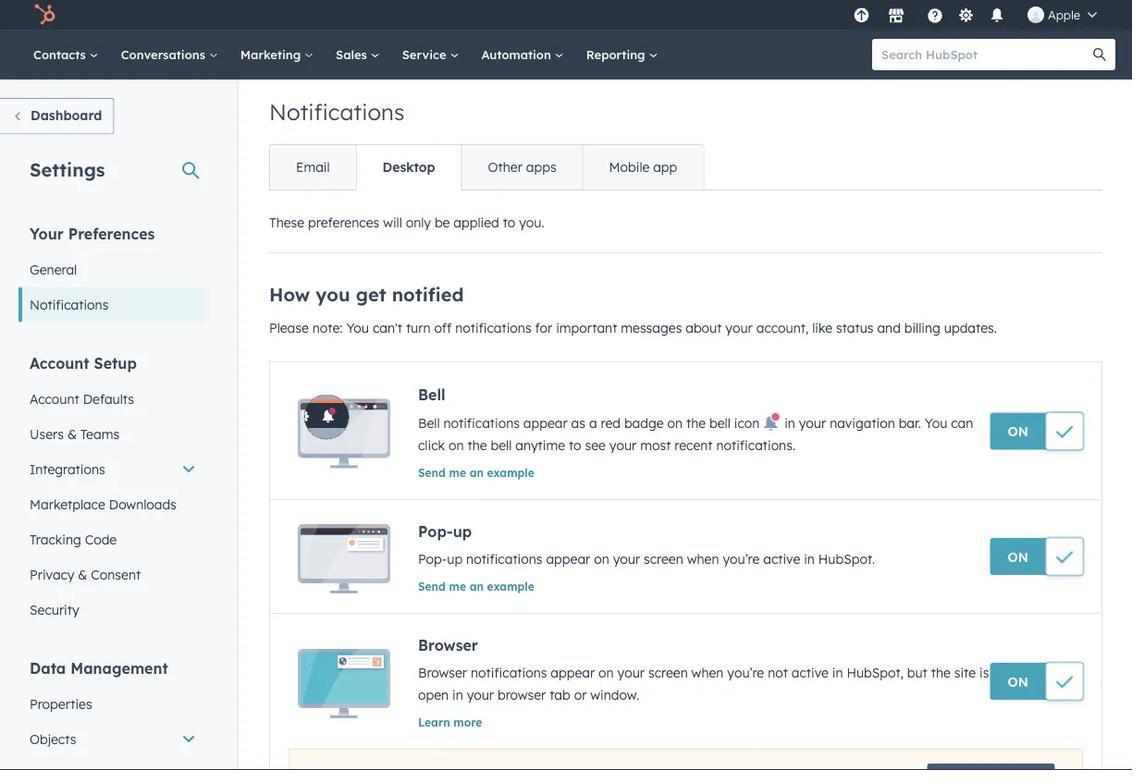Task type: vqa. For each thing, say whether or not it's contained in the screenshot.
onboarding.steps.sendTrackedEmailInGmail.title image
no



Task type: describe. For each thing, give the bounding box(es) containing it.
send me an example button for bell
[[418, 466, 535, 480]]

& for privacy
[[78, 567, 87, 583]]

other
[[488, 159, 523, 175]]

send me an example for pop-up
[[418, 580, 535, 594]]

on for bell
[[1008, 424, 1029, 440]]

management
[[71, 659, 168, 678]]

account defaults link
[[19, 382, 207, 417]]

marketing link
[[229, 30, 325, 80]]

1 vertical spatial appear
[[546, 552, 591, 568]]

or
[[574, 688, 587, 704]]

dashboard link
[[0, 98, 114, 135]]

automation link
[[470, 30, 575, 80]]

bell for bell
[[418, 386, 446, 404]]

you're inside the browser notifications appear on your screen when you're not active in hubspot, but the site is open in your browser tab or window.
[[728, 665, 765, 682]]

desktop
[[383, 159, 435, 175]]

& for users
[[67, 426, 77, 442]]

marketplace
[[30, 496, 105, 513]]

tracking code link
[[19, 522, 207, 558]]

properties link
[[19, 687, 207, 722]]

appear for as
[[524, 416, 568, 432]]

defaults
[[83, 391, 134, 407]]

note:
[[313, 320, 343, 336]]

mobile
[[609, 159, 650, 175]]

on inside the browser notifications appear on your screen when you're not active in hubspot, but the site is open in your browser tab or window.
[[599, 665, 614, 682]]

get
[[356, 283, 386, 306]]

search image
[[1094, 48, 1107, 61]]

0 vertical spatial screen
[[644, 552, 684, 568]]

other apps
[[488, 159, 557, 175]]

me for pop-up
[[449, 580, 466, 594]]

0 vertical spatial you
[[346, 320, 369, 336]]

badge
[[625, 416, 664, 432]]

example for bell
[[487, 466, 535, 480]]

help button
[[920, 0, 951, 30]]

on for browser
[[1008, 674, 1029, 690]]

bell for bell notifications appear as a red badge on the bell icon
[[418, 416, 440, 432]]

objects button
[[19, 722, 207, 757]]

settings link
[[955, 5, 978, 25]]

but
[[908, 665, 928, 682]]

learn more
[[418, 716, 482, 730]]

learn more button
[[418, 714, 482, 731]]

open
[[418, 688, 449, 704]]

service
[[402, 47, 450, 62]]

navigation
[[830, 416, 896, 432]]

0 vertical spatial when
[[687, 552, 720, 568]]

icon
[[735, 416, 760, 432]]

security
[[30, 602, 79, 618]]

an for bell
[[470, 466, 484, 480]]

conversations
[[121, 47, 209, 62]]

desktop button
[[356, 145, 461, 190]]

in your navigation bar. you can click on the bell anytime to see your most recent notifications.
[[418, 416, 974, 454]]

pop- for pop-up
[[418, 523, 453, 541]]

other apps button
[[461, 145, 583, 190]]

most
[[641, 438, 671, 454]]

red
[[601, 416, 621, 432]]

anytime
[[516, 438, 565, 454]]

marketplace downloads
[[30, 496, 177, 513]]

billing
[[905, 320, 941, 336]]

appear for on
[[551, 665, 595, 682]]

account defaults
[[30, 391, 134, 407]]

hubspot image
[[33, 4, 56, 26]]

notifications button
[[982, 0, 1013, 30]]

and
[[878, 320, 901, 336]]

automation
[[482, 47, 555, 62]]

the for badge
[[687, 416, 706, 432]]

objects
[[30, 732, 76, 748]]

browser for browser notifications appear on your screen when you're not active in hubspot, but the site is open in your browser tab or window.
[[418, 665, 467, 682]]

bell for anytime
[[491, 438, 512, 454]]

click
[[418, 438, 445, 454]]

browser notifications appear on your screen when you're not active in hubspot, but the site is open in your browser tab or window.
[[418, 665, 990, 704]]

browser
[[498, 688, 546, 704]]

integrations
[[30, 461, 105, 478]]

marketplace downloads link
[[19, 487, 207, 522]]

in inside in your navigation bar. you can click on the bell anytime to see your most recent notifications.
[[785, 416, 796, 432]]

general
[[30, 261, 77, 278]]

these preferences will only be applied to you.
[[269, 215, 545, 231]]

email button
[[270, 145, 356, 190]]

search button
[[1085, 39, 1116, 70]]

pop- for pop-up notifications appear on your screen when you're active in hubspot.
[[418, 552, 447, 568]]

notifications inside the browser notifications appear on your screen when you're not active in hubspot, but the site is open in your browser tab or window.
[[471, 665, 547, 682]]

off
[[434, 320, 452, 336]]

bar.
[[899, 416, 922, 432]]

pop-up
[[418, 523, 472, 541]]

more
[[454, 716, 482, 730]]

integrations button
[[19, 452, 207, 487]]

important
[[556, 320, 618, 336]]

hubspot link
[[22, 4, 69, 26]]

when inside the browser notifications appear on your screen when you're not active in hubspot, but the site is open in your browser tab or window.
[[692, 665, 724, 682]]

on inside in your navigation bar. you can click on the bell anytime to see your most recent notifications.
[[449, 438, 464, 454]]

tracking code
[[30, 532, 117, 548]]

updates.
[[945, 320, 997, 336]]

see
[[585, 438, 606, 454]]

bell for icon
[[710, 416, 731, 432]]

users & teams
[[30, 426, 119, 442]]

contacts
[[33, 47, 89, 62]]

navigation containing email
[[269, 144, 704, 191]]

can't
[[373, 320, 403, 336]]

settings image
[[958, 8, 975, 25]]

1 horizontal spatial notifications
[[269, 98, 405, 126]]

notified
[[392, 283, 464, 306]]

conversations link
[[110, 30, 229, 80]]

browser for browser
[[418, 637, 478, 655]]



Task type: locate. For each thing, give the bounding box(es) containing it.
0 vertical spatial bell
[[418, 386, 446, 404]]

1 vertical spatial you're
[[728, 665, 765, 682]]

messages
[[621, 320, 682, 336]]

learn
[[418, 716, 450, 730]]

the for click
[[468, 438, 487, 454]]

apple button
[[1017, 0, 1109, 30]]

account for account defaults
[[30, 391, 79, 407]]

1 vertical spatial bell
[[491, 438, 512, 454]]

active for pop-up
[[764, 552, 801, 568]]

notifications left for
[[455, 320, 532, 336]]

send me an example down pop-up
[[418, 580, 535, 594]]

send
[[418, 466, 446, 480], [418, 580, 446, 594]]

you.
[[519, 215, 545, 231]]

teams
[[80, 426, 119, 442]]

in left the hubspot.
[[804, 552, 815, 568]]

1 pop- from the top
[[418, 523, 453, 541]]

1 me from the top
[[449, 466, 466, 480]]

users & teams link
[[19, 417, 207, 452]]

will
[[383, 215, 402, 231]]

general link
[[19, 252, 207, 287]]

in left the "hubspot,"
[[833, 665, 843, 682]]

0 vertical spatial account
[[30, 354, 89, 372]]

1 vertical spatial account
[[30, 391, 79, 407]]

Search HubSpot search field
[[873, 39, 1099, 70]]

to inside in your navigation bar. you can click on the bell anytime to see your most recent notifications.
[[569, 438, 582, 454]]

2 send from the top
[[418, 580, 446, 594]]

bell
[[418, 386, 446, 404], [418, 416, 440, 432]]

1 send from the top
[[418, 466, 446, 480]]

about
[[686, 320, 722, 336]]

notifications inside "your preferences" element
[[30, 297, 109, 313]]

you left can't
[[346, 320, 369, 336]]

privacy
[[30, 567, 74, 583]]

users
[[30, 426, 64, 442]]

data management element
[[19, 658, 207, 771]]

0 vertical spatial send
[[418, 466, 446, 480]]

please
[[269, 320, 309, 336]]

to left see
[[569, 438, 582, 454]]

window.
[[591, 688, 640, 704]]

&
[[67, 426, 77, 442], [78, 567, 87, 583]]

in up notifications.
[[785, 416, 796, 432]]

send me an example button down pop-up
[[418, 580, 535, 594]]

data
[[30, 659, 66, 678]]

the inside in your navigation bar. you can click on the bell anytime to see your most recent notifications.
[[468, 438, 487, 454]]

me for bell
[[449, 466, 466, 480]]

2 on from the top
[[1008, 549, 1029, 565]]

1 vertical spatial me
[[449, 580, 466, 594]]

me up pop-up
[[449, 466, 466, 480]]

active right not
[[792, 665, 829, 682]]

1 vertical spatial &
[[78, 567, 87, 583]]

to left you. in the left top of the page
[[503, 215, 516, 231]]

active for browser
[[792, 665, 829, 682]]

1 account from the top
[[30, 354, 89, 372]]

1 horizontal spatial &
[[78, 567, 87, 583]]

marketplaces image
[[888, 8, 905, 25]]

0 vertical spatial the
[[687, 416, 706, 432]]

0 vertical spatial example
[[487, 466, 535, 480]]

apple
[[1048, 7, 1081, 22]]

0 vertical spatial on
[[1008, 424, 1029, 440]]

2 bell from the top
[[418, 416, 440, 432]]

you're
[[723, 552, 760, 568], [728, 665, 765, 682]]

1 send me an example button from the top
[[418, 466, 535, 480]]

me down pop-up
[[449, 580, 466, 594]]

account setup element
[[19, 353, 207, 628]]

properties
[[30, 696, 92, 713]]

1 an from the top
[[470, 466, 484, 480]]

example
[[487, 466, 535, 480], [487, 580, 535, 594]]

tracking
[[30, 532, 81, 548]]

you left can
[[925, 416, 948, 432]]

2 horizontal spatial the
[[932, 665, 951, 682]]

1 send me an example from the top
[[418, 466, 535, 480]]

0 vertical spatial send me an example button
[[418, 466, 535, 480]]

be
[[435, 215, 450, 231]]

send for bell
[[418, 466, 446, 480]]

the right but
[[932, 665, 951, 682]]

1 vertical spatial on
[[1008, 549, 1029, 565]]

you inside in your navigation bar. you can click on the bell anytime to see your most recent notifications.
[[925, 416, 948, 432]]

notifications down sales
[[269, 98, 405, 126]]

0 vertical spatial to
[[503, 215, 516, 231]]

upgrade link
[[850, 5, 874, 25]]

1 vertical spatial bell
[[418, 416, 440, 432]]

turn
[[406, 320, 431, 336]]

privacy & consent link
[[19, 558, 207, 593]]

0 vertical spatial &
[[67, 426, 77, 442]]

& right privacy
[[78, 567, 87, 583]]

notifications
[[455, 320, 532, 336], [444, 416, 520, 432], [466, 552, 543, 568], [471, 665, 547, 682]]

bell inside in your navigation bar. you can click on the bell anytime to see your most recent notifications.
[[491, 438, 512, 454]]

the up recent
[[687, 416, 706, 432]]

2 vertical spatial the
[[932, 665, 951, 682]]

send down 'click'
[[418, 466, 446, 480]]

only
[[406, 215, 431, 231]]

send me an example button
[[418, 466, 535, 480], [418, 580, 535, 594]]

notifications down pop-up
[[466, 552, 543, 568]]

1 vertical spatial example
[[487, 580, 535, 594]]

marketing
[[240, 47, 304, 62]]

for
[[535, 320, 553, 336]]

account for account setup
[[30, 354, 89, 372]]

account setup
[[30, 354, 137, 372]]

1 vertical spatial to
[[569, 438, 582, 454]]

security link
[[19, 593, 207, 628]]

browser inside the browser notifications appear on your screen when you're not active in hubspot, but the site is open in your browser tab or window.
[[418, 665, 467, 682]]

your
[[726, 320, 753, 336], [799, 416, 827, 432], [610, 438, 637, 454], [613, 552, 640, 568], [618, 665, 645, 682], [467, 688, 494, 704]]

apple menu
[[849, 0, 1110, 30]]

preferences
[[68, 224, 155, 243]]

2 vertical spatial on
[[1008, 674, 1029, 690]]

the inside the browser notifications appear on your screen when you're not active in hubspot, but the site is open in your browser tab or window.
[[932, 665, 951, 682]]

1 vertical spatial notifications
[[30, 297, 109, 313]]

0 horizontal spatial notifications
[[30, 297, 109, 313]]

privacy & consent
[[30, 567, 141, 583]]

0 vertical spatial bell
[[710, 416, 731, 432]]

send me an example button for pop-up
[[418, 580, 535, 594]]

sales link
[[325, 30, 391, 80]]

screen inside the browser notifications appear on your screen when you're not active in hubspot, but the site is open in your browser tab or window.
[[649, 665, 688, 682]]

settings
[[30, 158, 105, 181]]

marketplaces button
[[877, 0, 916, 30]]

1 horizontal spatial you
[[925, 416, 948, 432]]

mobile app
[[609, 159, 678, 175]]

bell left anytime
[[491, 438, 512, 454]]

notifications up 'click'
[[444, 416, 520, 432]]

2 example from the top
[[487, 580, 535, 594]]

0 horizontal spatial to
[[503, 215, 516, 231]]

in right open
[[453, 688, 463, 704]]

send me an example for bell
[[418, 466, 535, 480]]

notifications
[[269, 98, 405, 126], [30, 297, 109, 313]]

0 vertical spatial appear
[[524, 416, 568, 432]]

0 horizontal spatial you
[[346, 320, 369, 336]]

recent
[[675, 438, 713, 454]]

bell left icon
[[710, 416, 731, 432]]

0 horizontal spatial the
[[468, 438, 487, 454]]

how
[[269, 283, 310, 306]]

2 pop- from the top
[[418, 552, 447, 568]]

2 send me an example button from the top
[[418, 580, 535, 594]]

up for pop-up
[[453, 523, 472, 541]]

2 me from the top
[[449, 580, 466, 594]]

1 vertical spatial an
[[470, 580, 484, 594]]

1 vertical spatial pop-
[[418, 552, 447, 568]]

active left the hubspot.
[[764, 552, 801, 568]]

to
[[503, 215, 516, 231], [569, 438, 582, 454]]

send me an example down 'click'
[[418, 466, 535, 480]]

help image
[[927, 8, 944, 25]]

like
[[813, 320, 833, 336]]

how you get notified
[[269, 283, 464, 306]]

2 send me an example from the top
[[418, 580, 535, 594]]

1 horizontal spatial the
[[687, 416, 706, 432]]

0 vertical spatial notifications
[[269, 98, 405, 126]]

2 an from the top
[[470, 580, 484, 594]]

1 horizontal spatial bell
[[710, 416, 731, 432]]

appear
[[524, 416, 568, 432], [546, 552, 591, 568], [551, 665, 595, 682]]

up for pop-up notifications appear on your screen when you're active in hubspot.
[[447, 552, 463, 568]]

2 browser from the top
[[418, 665, 467, 682]]

apps
[[526, 159, 557, 175]]

0 horizontal spatial &
[[67, 426, 77, 442]]

send down pop-up
[[418, 580, 446, 594]]

send me an example button down 'click'
[[418, 466, 535, 480]]

1 vertical spatial send me an example
[[418, 580, 535, 594]]

appear inside the browser notifications appear on your screen when you're not active in hubspot, but the site is open in your browser tab or window.
[[551, 665, 595, 682]]

notifications down general
[[30, 297, 109, 313]]

account up account defaults
[[30, 354, 89, 372]]

1 browser from the top
[[418, 637, 478, 655]]

on for pop-up
[[1008, 549, 1029, 565]]

can
[[952, 416, 974, 432]]

applied
[[454, 215, 500, 231]]

0 vertical spatial an
[[470, 466, 484, 480]]

an up pop-up
[[470, 466, 484, 480]]

example for pop-up
[[487, 580, 535, 594]]

apple lee image
[[1028, 6, 1045, 23]]

setup
[[94, 354, 137, 372]]

hubspot,
[[847, 665, 904, 682]]

me
[[449, 466, 466, 480], [449, 580, 466, 594]]

1 bell from the top
[[418, 386, 446, 404]]

pop- down pop-up
[[418, 552, 447, 568]]

2 vertical spatial appear
[[551, 665, 595, 682]]

1 on from the top
[[1008, 424, 1029, 440]]

0 vertical spatial pop-
[[418, 523, 453, 541]]

your preferences element
[[19, 223, 207, 322]]

0 vertical spatial me
[[449, 466, 466, 480]]

mobile app button
[[583, 145, 704, 190]]

email
[[296, 159, 330, 175]]

notifications image
[[989, 8, 1006, 25]]

downloads
[[109, 496, 177, 513]]

0 horizontal spatial bell
[[491, 438, 512, 454]]

an for pop-up
[[470, 580, 484, 594]]

a
[[589, 416, 597, 432]]

reporting link
[[575, 30, 669, 80]]

2 account from the top
[[30, 391, 79, 407]]

active inside the browser notifications appear on your screen when you're not active in hubspot, but the site is open in your browser tab or window.
[[792, 665, 829, 682]]

& right users
[[67, 426, 77, 442]]

1 vertical spatial active
[[792, 665, 829, 682]]

contacts link
[[22, 30, 110, 80]]

0 vertical spatial active
[[764, 552, 801, 568]]

your
[[30, 224, 64, 243]]

1 vertical spatial browser
[[418, 665, 467, 682]]

notifications link
[[19, 287, 207, 322]]

0 vertical spatial send me an example
[[418, 466, 535, 480]]

1 example from the top
[[487, 466, 535, 480]]

3 on from the top
[[1008, 674, 1029, 690]]

you
[[316, 283, 350, 306]]

navigation
[[269, 144, 704, 191]]

1 horizontal spatial to
[[569, 438, 582, 454]]

1 vertical spatial you
[[925, 416, 948, 432]]

pop-up notifications appear on your screen when you're active in hubspot.
[[418, 552, 876, 568]]

preferences
[[308, 215, 380, 231]]

as
[[572, 416, 586, 432]]

sales
[[336, 47, 371, 62]]

status
[[836, 320, 874, 336]]

1 vertical spatial send
[[418, 580, 446, 594]]

1 vertical spatial screen
[[649, 665, 688, 682]]

0 vertical spatial up
[[453, 523, 472, 541]]

an down pop-up
[[470, 580, 484, 594]]

upgrade image
[[854, 8, 870, 25]]

0 vertical spatial browser
[[418, 637, 478, 655]]

1 vertical spatial up
[[447, 552, 463, 568]]

1 vertical spatial when
[[692, 665, 724, 682]]

account up users
[[30, 391, 79, 407]]

active
[[764, 552, 801, 568], [792, 665, 829, 682]]

pop- down 'click'
[[418, 523, 453, 541]]

data management
[[30, 659, 168, 678]]

code
[[85, 532, 117, 548]]

hubspot.
[[819, 552, 876, 568]]

send for pop-up
[[418, 580, 446, 594]]

1 vertical spatial the
[[468, 438, 487, 454]]

0 vertical spatial you're
[[723, 552, 760, 568]]

bell notifications appear as a red badge on the bell icon
[[418, 416, 764, 432]]

you
[[346, 320, 369, 336], [925, 416, 948, 432]]

the right 'click'
[[468, 438, 487, 454]]

reporting
[[586, 47, 649, 62]]

notifications up browser
[[471, 665, 547, 682]]

1 vertical spatial send me an example button
[[418, 580, 535, 594]]



